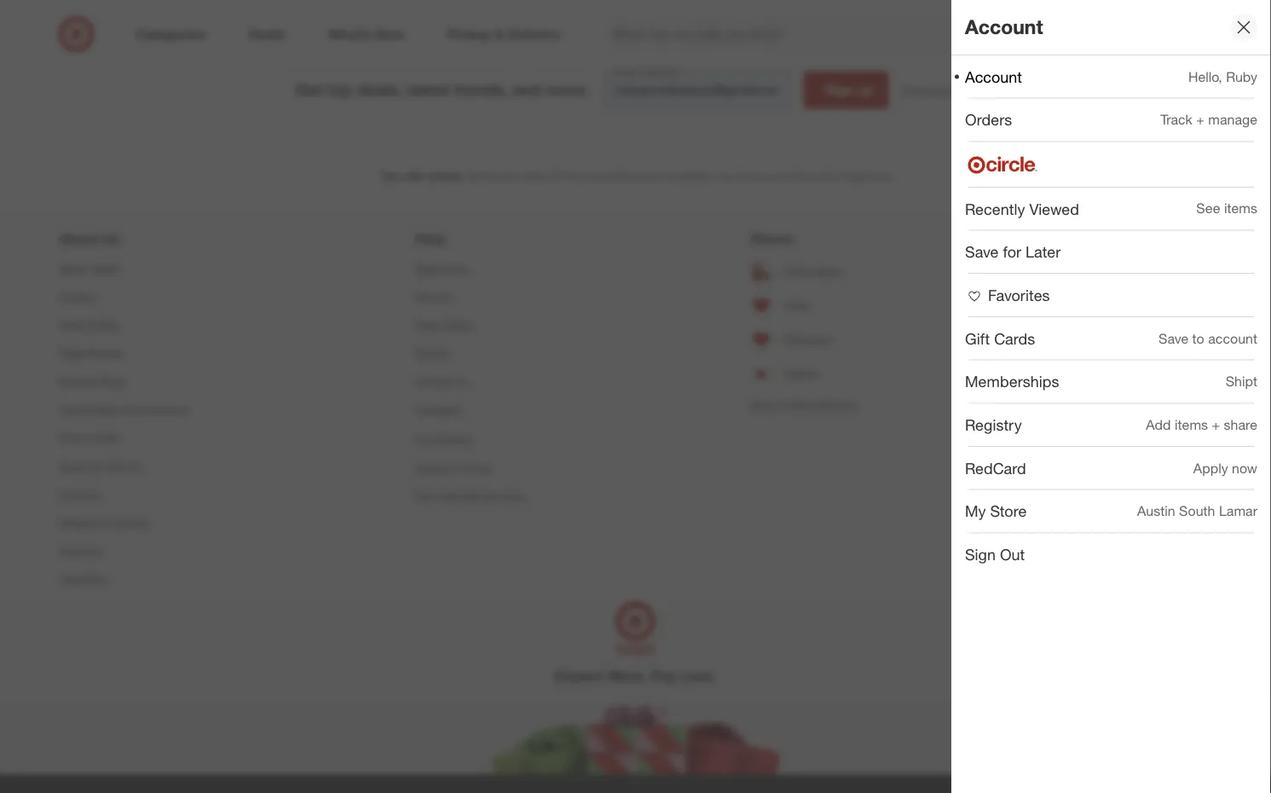 Task type: describe. For each thing, give the bounding box(es) containing it.
save for later
[[965, 243, 1061, 261]]

target app
[[1118, 333, 1168, 346]]

security & fraud
[[415, 462, 491, 474]]

blog
[[97, 319, 118, 331]]

save to account
[[1159, 330, 1258, 346]]

press center
[[59, 432, 119, 444]]

search button
[[1005, 15, 1046, 56]]

pricing,
[[553, 169, 587, 182]]

affiliates & partners
[[59, 516, 149, 529]]

order pickup link
[[1084, 425, 1212, 459]]

press
[[59, 432, 85, 444]]

bullseye shop link
[[59, 367, 188, 396]]

services inside team member services link
[[484, 490, 524, 503]]

see inside account dialog
[[1197, 200, 1221, 217]]

south
[[1179, 503, 1216, 519]]

advertise with us
[[59, 460, 140, 473]]

0 horizontal spatial add
[[77, 2, 96, 15]]

1 vertical spatial orders
[[442, 319, 474, 331]]

2 add to cart from the left
[[660, 2, 715, 15]]

availability
[[664, 169, 711, 182]]

optical
[[785, 367, 818, 380]]

austin south lamar
[[1138, 503, 1258, 519]]

add inside account dialog
[[1146, 416, 1171, 433]]

save for save for later
[[965, 243, 999, 261]]

& for news
[[88, 319, 94, 331]]

contact us link
[[415, 367, 524, 396]]

order
[[1118, 436, 1145, 448]]

to inside account dialog
[[1193, 330, 1205, 346]]

& for affiliates
[[101, 516, 107, 529]]

suppliers
[[59, 545, 102, 557]]

accessibility
[[415, 433, 472, 446]]

delivery
[[1168, 401, 1205, 414]]

same day delivery link
[[1084, 391, 1212, 425]]

hello,
[[1189, 68, 1223, 85]]

targetplus
[[59, 573, 107, 586]]

by
[[758, 169, 769, 182]]

offer
[[403, 169, 426, 182]]

help inside "link"
[[446, 262, 467, 275]]

investors link
[[59, 481, 188, 509]]

clinic link
[[751, 289, 857, 323]]

deals,
[[357, 80, 402, 99]]

pharmacy link
[[751, 323, 857, 357]]

sign out
[[965, 545, 1025, 564]]

find a store
[[785, 265, 840, 278]]

circle
[[1149, 265, 1175, 278]]

gift
[[965, 329, 990, 347]]

returns
[[415, 290, 451, 303]]

* see offer details. restrictions apply. pricing, promotions and availability may vary by location and at target.com
[[378, 167, 893, 182]]

2 horizontal spatial and
[[811, 169, 829, 182]]

1 vertical spatial day
[[1151, 504, 1169, 517]]

sign out link
[[952, 533, 1271, 576]]

more
[[751, 399, 775, 411]]

track orders link
[[415, 311, 524, 339]]

find
[[785, 265, 805, 278]]

target: expect more. pay less. image
[[396, 594, 875, 774]]

austin
[[1138, 503, 1176, 519]]

target for target help
[[415, 262, 443, 275]]

favorites link
[[952, 274, 1271, 316]]

more in-store services
[[751, 399, 857, 411]]

1 horizontal spatial add
[[660, 2, 679, 15]]

us inside advertise with us 'link'
[[127, 460, 140, 473]]

target brands
[[59, 347, 123, 360]]

fraud
[[465, 462, 491, 474]]

track + manage
[[1161, 111, 1258, 128]]

stores
[[751, 231, 793, 247]]

recently viewed
[[965, 199, 1080, 218]]

target down 'about us'
[[90, 262, 118, 275]]

redcard
[[965, 459, 1026, 477]]

save for later link
[[952, 231, 1271, 273]]

about target link
[[59, 254, 188, 283]]

order pickup
[[1118, 436, 1178, 448]]

free 2-day shipping link
[[1084, 493, 1212, 527]]

day inside "link"
[[1148, 401, 1165, 414]]

sustainability & governance
[[59, 403, 188, 416]]

affiliates & partners link
[[59, 509, 188, 537]]

1 cart from the left
[[112, 2, 132, 15]]

careers
[[59, 290, 95, 303]]

target for target brands
[[59, 347, 87, 360]]

us for about us
[[102, 231, 119, 247]]

about target
[[59, 262, 118, 275]]

store for a
[[816, 265, 840, 278]]

ruby
[[1226, 68, 1258, 85]]

bullseye shop
[[59, 375, 125, 388]]

target for target circle
[[1118, 265, 1146, 278]]

apply
[[1194, 460, 1228, 476]]

returns link
[[415, 283, 524, 311]]

sign up button
[[803, 71, 889, 109]]

later
[[1026, 243, 1061, 261]]

brands
[[90, 347, 123, 360]]

news
[[59, 319, 85, 331]]

team member services link
[[415, 482, 524, 510]]

2 add to cart button from the left
[[652, 0, 723, 22]]

1 add to cart button from the left
[[69, 0, 139, 22]]

manage
[[1209, 111, 1258, 128]]

us for contact us
[[455, 375, 467, 388]]

more in-store services link
[[751, 391, 857, 419]]

advertise with us link
[[59, 452, 188, 481]]



Task type: vqa. For each thing, say whether or not it's contained in the screenshot.


Task type: locate. For each thing, give the bounding box(es) containing it.
target left circle at the top of the page
[[1118, 265, 1146, 278]]

0 vertical spatial items
[[1224, 200, 1258, 217]]

sustainability
[[59, 403, 120, 416]]

view favorites element
[[965, 286, 1050, 304]]

favorites
[[988, 286, 1050, 304]]

viewed
[[1030, 199, 1080, 218]]

in-
[[778, 399, 790, 411]]

target app link
[[1084, 323, 1212, 357]]

at
[[831, 169, 840, 182]]

out
[[1000, 545, 1025, 564]]

store down optical link
[[790, 399, 814, 411]]

orders down returns link
[[442, 319, 474, 331]]

apply.
[[524, 169, 550, 182]]

0 vertical spatial services
[[1084, 231, 1140, 247]]

*
[[378, 167, 382, 178]]

help up returns link
[[446, 262, 467, 275]]

partners
[[110, 516, 149, 529]]

2 horizontal spatial us
[[455, 375, 467, 388]]

1 vertical spatial help
[[446, 262, 467, 275]]

suppliers link
[[59, 537, 188, 565]]

1 horizontal spatial see
[[1197, 200, 1221, 217]]

center
[[88, 432, 119, 444]]

pharmacy
[[785, 333, 831, 346]]

What can we help you find? suggestions appear below search field
[[602, 15, 1017, 53]]

0 horizontal spatial help
[[415, 231, 445, 247]]

same
[[1118, 401, 1145, 414]]

1 horizontal spatial and
[[644, 169, 662, 182]]

sign inside account dialog
[[965, 545, 996, 564]]

1 horizontal spatial services
[[817, 399, 857, 411]]

target for target app
[[1118, 333, 1146, 346]]

a
[[808, 265, 813, 278]]

0 vertical spatial see
[[382, 169, 400, 182]]

0 horizontal spatial add to cart button
[[69, 0, 139, 22]]

store right my
[[991, 502, 1027, 520]]

0 horizontal spatial add to cart
[[77, 2, 132, 15]]

for
[[1003, 243, 1022, 261]]

1 horizontal spatial track
[[1161, 111, 1193, 128]]

0 vertical spatial save
[[965, 243, 999, 261]]

1 horizontal spatial add to cart button
[[652, 0, 723, 22]]

add items + share
[[1146, 416, 1258, 433]]

about for about target
[[59, 262, 87, 275]]

press center link
[[59, 424, 188, 452]]

memberships
[[965, 372, 1060, 391]]

2 horizontal spatial store
[[991, 502, 1027, 520]]

free 2-day shipping
[[1118, 504, 1212, 517]]

None text field
[[603, 71, 790, 109]]

policy
[[944, 82, 976, 97]]

1 vertical spatial us
[[455, 375, 467, 388]]

careers link
[[59, 283, 188, 311]]

0 horizontal spatial to
[[99, 2, 109, 15]]

about
[[59, 231, 98, 247], [59, 262, 87, 275]]

0 horizontal spatial sign
[[825, 81, 854, 98]]

sign left up
[[825, 81, 854, 98]]

about up careers
[[59, 262, 87, 275]]

and left the availability
[[644, 169, 662, 182]]

0 horizontal spatial save
[[965, 243, 999, 261]]

add to cart
[[77, 2, 132, 15], [660, 2, 715, 15]]

1 horizontal spatial help
[[446, 262, 467, 275]]

store right a
[[816, 265, 840, 278]]

1 horizontal spatial save
[[1159, 330, 1189, 346]]

2 about from the top
[[59, 262, 87, 275]]

to
[[99, 2, 109, 15], [682, 2, 692, 15], [1193, 330, 1205, 346]]

2 vertical spatial store
[[991, 502, 1027, 520]]

recently
[[965, 199, 1025, 218]]

0 horizontal spatial orders
[[442, 319, 474, 331]]

2 vertical spatial services
[[484, 490, 524, 503]]

0 vertical spatial track
[[1161, 111, 1193, 128]]

items for registry
[[1175, 416, 1208, 433]]

us up about target "link"
[[102, 231, 119, 247]]

governance
[[132, 403, 188, 416]]

account up account hello, ruby element
[[965, 15, 1043, 39]]

help up "target help"
[[415, 231, 445, 247]]

shipt
[[1226, 373, 1258, 390]]

may
[[714, 169, 734, 182]]

account dialog
[[952, 0, 1271, 793]]

target circle
[[1118, 265, 1175, 278]]

1 vertical spatial track
[[415, 319, 439, 331]]

services down fraud
[[484, 490, 524, 503]]

news & blog link
[[59, 311, 188, 339]]

us inside contact us link
[[455, 375, 467, 388]]

1 vertical spatial see
[[1197, 200, 1221, 217]]

track for track orders
[[415, 319, 439, 331]]

same day delivery
[[1118, 401, 1205, 414]]

store inside account dialog
[[991, 502, 1027, 520]]

sustainability & governance link
[[59, 396, 188, 424]]

& right affiliates
[[101, 516, 107, 529]]

0 vertical spatial day
[[1148, 401, 1165, 414]]

target down news
[[59, 347, 87, 360]]

see
[[382, 169, 400, 182], [1197, 200, 1221, 217]]

latest
[[407, 80, 450, 99]]

optical link
[[751, 357, 857, 391]]

find a store link
[[751, 254, 857, 289]]

2 cart from the left
[[695, 2, 715, 15]]

& left 'blog'
[[88, 319, 94, 331]]

target up returns
[[415, 262, 443, 275]]

1 horizontal spatial items
[[1224, 200, 1258, 217]]

1 horizontal spatial us
[[127, 460, 140, 473]]

0 vertical spatial account
[[965, 15, 1043, 39]]

& down bullseye shop link
[[123, 403, 129, 416]]

feedback
[[416, 404, 461, 417]]

0 horizontal spatial and
[[512, 80, 541, 99]]

restrictions
[[467, 169, 521, 182]]

sign left the out
[[965, 545, 996, 564]]

1 vertical spatial services
[[817, 399, 857, 411]]

+ left the manage
[[1197, 111, 1205, 128]]

and
[[512, 80, 541, 99], [644, 169, 662, 182], [811, 169, 829, 182]]

items for recently viewed
[[1224, 200, 1258, 217]]

us right contact
[[455, 375, 467, 388]]

& left fraud
[[456, 462, 462, 474]]

services down optical link
[[817, 399, 857, 411]]

about up about target
[[59, 231, 98, 247]]

1 vertical spatial items
[[1175, 416, 1208, 433]]

location
[[772, 169, 809, 182]]

day right the same
[[1148, 401, 1165, 414]]

about for about us
[[59, 231, 98, 247]]

1 vertical spatial +
[[1212, 416, 1220, 433]]

see items
[[1197, 200, 1258, 217]]

team member services
[[415, 490, 524, 503]]

track up recalls
[[415, 319, 439, 331]]

1 horizontal spatial sign
[[965, 545, 996, 564]]

0 horizontal spatial see
[[382, 169, 400, 182]]

0 horizontal spatial cart
[[112, 2, 132, 15]]

track
[[1161, 111, 1193, 128], [415, 319, 439, 331]]

1 horizontal spatial +
[[1212, 416, 1220, 433]]

target left app
[[1118, 333, 1146, 346]]

0 horizontal spatial items
[[1175, 416, 1208, 433]]

and left at at top
[[811, 169, 829, 182]]

share
[[1224, 416, 1258, 433]]

0 horizontal spatial store
[[790, 399, 814, 411]]

items
[[1224, 200, 1258, 217], [1175, 416, 1208, 433]]

top
[[327, 80, 352, 99]]

save
[[965, 243, 999, 261], [1159, 330, 1189, 346]]

shop
[[101, 375, 125, 388]]

security
[[415, 462, 453, 474]]

save for save to account
[[1159, 330, 1189, 346]]

lamar
[[1219, 503, 1258, 519]]

1 add to cart from the left
[[77, 2, 132, 15]]

contact
[[415, 375, 452, 388]]

1 about from the top
[[59, 231, 98, 247]]

2 horizontal spatial services
[[1084, 231, 1140, 247]]

target circle link
[[1084, 254, 1212, 289]]

day
[[1148, 401, 1165, 414], [1151, 504, 1169, 517]]

0 vertical spatial store
[[816, 265, 840, 278]]

0 horizontal spatial us
[[102, 231, 119, 247]]

track orders
[[415, 319, 474, 331]]

sign inside button
[[825, 81, 854, 98]]

save left for
[[965, 243, 999, 261]]

sign for sign up
[[825, 81, 854, 98]]

free
[[1118, 504, 1139, 517]]

0 horizontal spatial +
[[1197, 111, 1205, 128]]

and left the more.
[[512, 80, 541, 99]]

2 horizontal spatial to
[[1193, 330, 1205, 346]]

orders inside account dialog
[[965, 111, 1012, 129]]

privacy policy
[[902, 82, 976, 97]]

1 horizontal spatial orders
[[965, 111, 1012, 129]]

0 vertical spatial +
[[1197, 111, 1205, 128]]

target.com
[[843, 169, 893, 182]]

0 vertical spatial sign
[[825, 81, 854, 98]]

1 horizontal spatial store
[[816, 265, 840, 278]]

& for sustainability
[[123, 403, 129, 416]]

sign for sign out
[[965, 545, 996, 564]]

1 horizontal spatial cart
[[695, 2, 715, 15]]

1 vertical spatial sign
[[965, 545, 996, 564]]

services
[[1084, 231, 1140, 247], [817, 399, 857, 411], [484, 490, 524, 503]]

& for security
[[456, 462, 462, 474]]

promotions
[[589, 169, 642, 182]]

details.
[[429, 169, 464, 182]]

search
[[1005, 27, 1046, 44]]

1 vertical spatial save
[[1159, 330, 1189, 346]]

1 account from the top
[[965, 15, 1043, 39]]

track down hello,
[[1161, 111, 1193, 128]]

account
[[1208, 330, 1258, 346]]

2-
[[1141, 504, 1151, 517]]

sign up
[[825, 81, 874, 98]]

privacy policy link
[[902, 81, 976, 98]]

store for in-
[[790, 399, 814, 411]]

save left account
[[1159, 330, 1189, 346]]

track inside account dialog
[[1161, 111, 1193, 128]]

0 vertical spatial us
[[102, 231, 119, 247]]

services inside more in-store services link
[[817, 399, 857, 411]]

services up 'target circle'
[[1084, 231, 1140, 247]]

1 vertical spatial account
[[965, 67, 1022, 86]]

2 account from the top
[[965, 67, 1022, 86]]

1 horizontal spatial to
[[682, 2, 692, 15]]

see inside '* see offer details. restrictions apply. pricing, promotions and availability may vary by location and at target.com'
[[382, 169, 400, 182]]

2 horizontal spatial add
[[1146, 416, 1171, 433]]

track for track + manage
[[1161, 111, 1193, 128]]

member
[[443, 490, 481, 503]]

+ left share
[[1212, 416, 1220, 433]]

hello, ruby
[[1189, 68, 1258, 85]]

2 vertical spatial us
[[127, 460, 140, 473]]

target help
[[415, 262, 467, 275]]

vary
[[736, 169, 756, 182]]

0 horizontal spatial services
[[484, 490, 524, 503]]

cards
[[994, 329, 1035, 347]]

1 horizontal spatial add to cart
[[660, 2, 715, 15]]

about inside "link"
[[59, 262, 87, 275]]

us right with
[[127, 460, 140, 473]]

day right free
[[1151, 504, 1169, 517]]

1 vertical spatial about
[[59, 262, 87, 275]]

get
[[295, 80, 323, 99]]

account down search button
[[965, 67, 1022, 86]]

contact us
[[415, 375, 467, 388]]

0 horizontal spatial track
[[415, 319, 439, 331]]

0 vertical spatial help
[[415, 231, 445, 247]]

0 vertical spatial about
[[59, 231, 98, 247]]

0 vertical spatial orders
[[965, 111, 1012, 129]]

target
[[90, 262, 118, 275], [415, 262, 443, 275], [1118, 265, 1146, 278], [1118, 333, 1146, 346], [59, 347, 87, 360]]

account hello, ruby element
[[965, 67, 1022, 86]]

advertise
[[59, 460, 103, 473]]

1 vertical spatial store
[[790, 399, 814, 411]]

orders down policy
[[965, 111, 1012, 129]]



